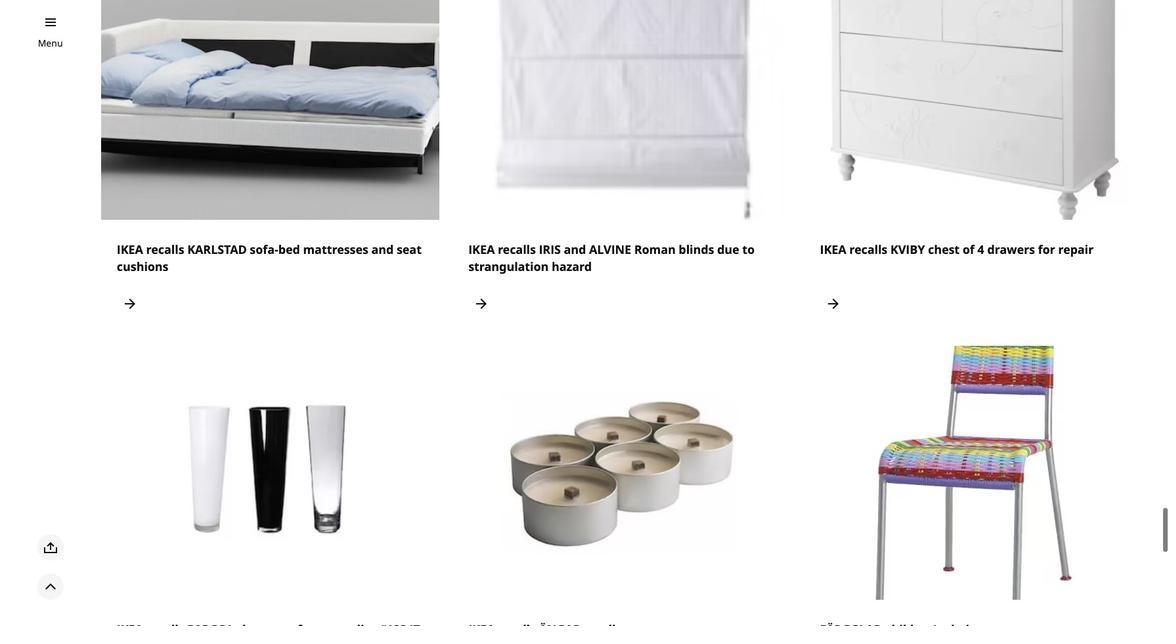 Task type: locate. For each thing, give the bounding box(es) containing it.
ikea recalls karlstad sofa-bed mattresses and seat cushions
[[117, 242, 422, 275]]

menu button
[[38, 36, 63, 51]]

2 horizontal spatial ikea
[[820, 242, 847, 258]]

and up "hazard"
[[564, 242, 586, 258]]

3 ikea from the left
[[820, 242, 847, 258]]

ikea
[[117, 242, 143, 258], [469, 242, 495, 258], [820, 242, 847, 258]]

0 horizontal spatial and
[[372, 242, 394, 258]]

recalls inside the ikea recalls iris and alvine roman blinds due to strangulation hazard
[[498, 242, 536, 258]]

alvine
[[589, 242, 632, 258]]

repair
[[1059, 242, 1094, 258]]

recalls for kviby
[[850, 242, 888, 258]]

2 horizontal spatial recalls
[[850, 242, 888, 258]]

recalls up the strangulation
[[498, 242, 536, 258]]

1 horizontal spatial recalls
[[498, 242, 536, 258]]

and
[[372, 242, 394, 258], [564, 242, 586, 258]]

recalls for karlstad
[[146, 242, 184, 258]]

of
[[963, 242, 975, 258]]

1 and from the left
[[372, 242, 394, 258]]

blinds
[[679, 242, 715, 258]]

1 ikea from the left
[[117, 242, 143, 258]]

and inside the ikea recalls iris and alvine roman blinds due to strangulation hazard
[[564, 242, 586, 258]]

recalls left kviby
[[850, 242, 888, 258]]

1 horizontal spatial and
[[564, 242, 586, 258]]

and left the seat
[[372, 242, 394, 258]]

3 recalls from the left
[[850, 242, 888, 258]]

2 ikea from the left
[[469, 242, 495, 258]]

kviby
[[891, 242, 926, 258]]

ikea inside "ikea recalls kviby chest of 4 drawers for repair" link
[[820, 242, 847, 258]]

2 and from the left
[[564, 242, 586, 258]]

mattresses
[[303, 242, 369, 258]]

due
[[718, 242, 740, 258]]

recalls up cushions
[[146, 242, 184, 258]]

recalls inside ikea recalls karlstad sofa-bed mattresses and seat cushions
[[146, 242, 184, 258]]

karlstad
[[187, 242, 247, 258]]

recalls for iris
[[498, 242, 536, 258]]

recalls
[[146, 242, 184, 258], [498, 242, 536, 258], [850, 242, 888, 258]]

menu
[[38, 37, 63, 49]]

ikea inside the ikea recalls iris and alvine roman blinds due to strangulation hazard
[[469, 242, 495, 258]]

0 horizontal spatial ikea
[[117, 242, 143, 258]]

ikea recalls kviby chest of 4 drawers for repair
[[820, 242, 1094, 258]]

1 recalls from the left
[[146, 242, 184, 258]]

ikea inside ikea recalls karlstad sofa-bed mattresses and seat cushions
[[117, 242, 143, 258]]

1 horizontal spatial ikea
[[469, 242, 495, 258]]

2 recalls from the left
[[498, 242, 536, 258]]

0 horizontal spatial recalls
[[146, 242, 184, 258]]



Task type: vqa. For each thing, say whether or not it's contained in the screenshot.
recalls related to KVIBY
yes



Task type: describe. For each thing, give the bounding box(es) containing it.
to
[[743, 242, 755, 258]]

4
[[978, 242, 985, 258]]

ikea for ikea recalls karlstad sofa-bed mattresses and seat cushions
[[117, 242, 143, 258]]

ikea for ikea recalls iris and alvine roman blinds due to strangulation hazard
[[469, 242, 495, 258]]

seat
[[397, 242, 422, 258]]

ikea recalls karlstad sofa-bed mattresses and seat cushions link
[[101, 0, 440, 333]]

iris
[[539, 242, 561, 258]]

roman
[[635, 242, 676, 258]]

chest
[[929, 242, 960, 258]]

hazard
[[552, 259, 592, 275]]

ikea recalls kviby chest of 4 drawers for repair link
[[805, 0, 1143, 333]]

sofa-
[[250, 242, 278, 258]]

strangulation
[[469, 259, 549, 275]]

drawers
[[988, 242, 1036, 258]]

ikea for ikea recalls kviby chest of 4 drawers for repair
[[820, 242, 847, 258]]

bed
[[278, 242, 300, 258]]

cushions
[[117, 259, 169, 275]]

ikea recalls iris and alvine roman blinds due to strangulation hazard
[[469, 242, 755, 275]]

for
[[1039, 242, 1056, 258]]

ikea recalls iris and alvine roman blinds due to strangulation hazard link
[[453, 0, 792, 333]]

and inside ikea recalls karlstad sofa-bed mattresses and seat cushions
[[372, 242, 394, 258]]



